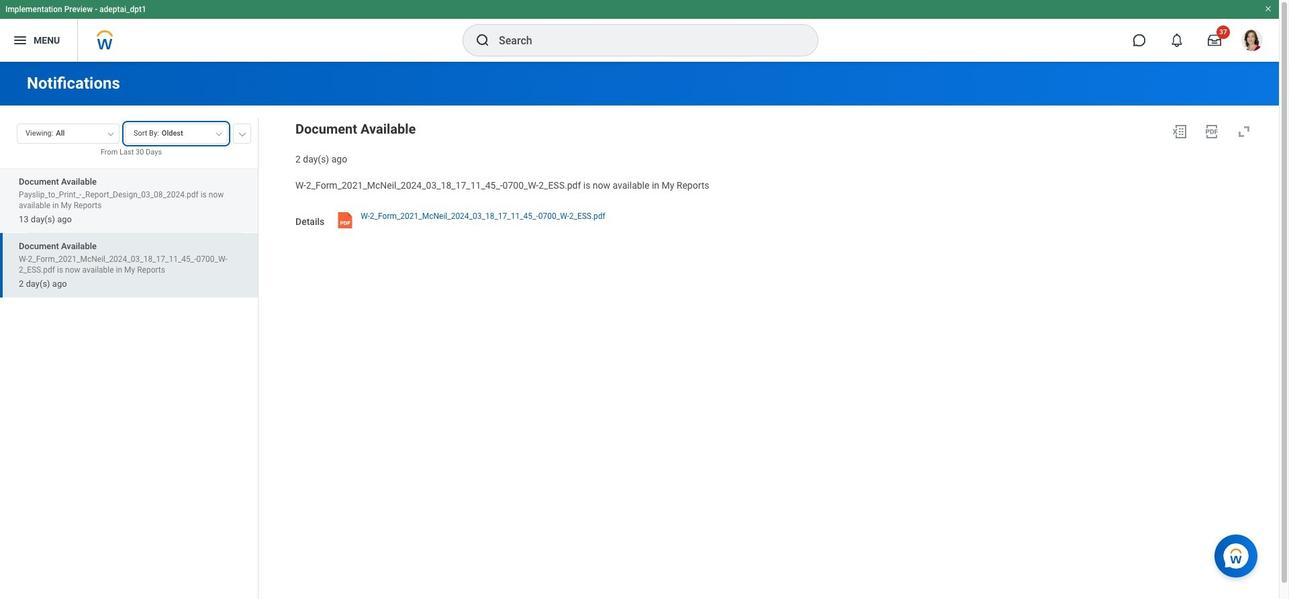 Task type: locate. For each thing, give the bounding box(es) containing it.
inbox large image
[[1209, 34, 1222, 47]]

main content
[[0, 62, 1280, 599]]

Search Workday  search field
[[499, 26, 791, 55]]

justify image
[[12, 32, 28, 48]]

banner
[[0, 0, 1280, 62]]

fullscreen image
[[1237, 124, 1253, 140]]

region
[[296, 118, 1258, 166]]

tab panel
[[0, 118, 258, 599]]

profile logan mcneil image
[[1242, 30, 1264, 54]]



Task type: vqa. For each thing, say whether or not it's contained in the screenshot.
Search Workday search box at the top of the page
yes



Task type: describe. For each thing, give the bounding box(es) containing it.
notifications large image
[[1171, 34, 1184, 47]]

search image
[[475, 32, 491, 48]]

close environment banner image
[[1265, 5, 1273, 13]]

more image
[[238, 130, 247, 136]]

view printable version (pdf) image
[[1205, 124, 1221, 140]]

export to excel image
[[1172, 124, 1188, 140]]

inbox items list box
[[0, 168, 258, 599]]



